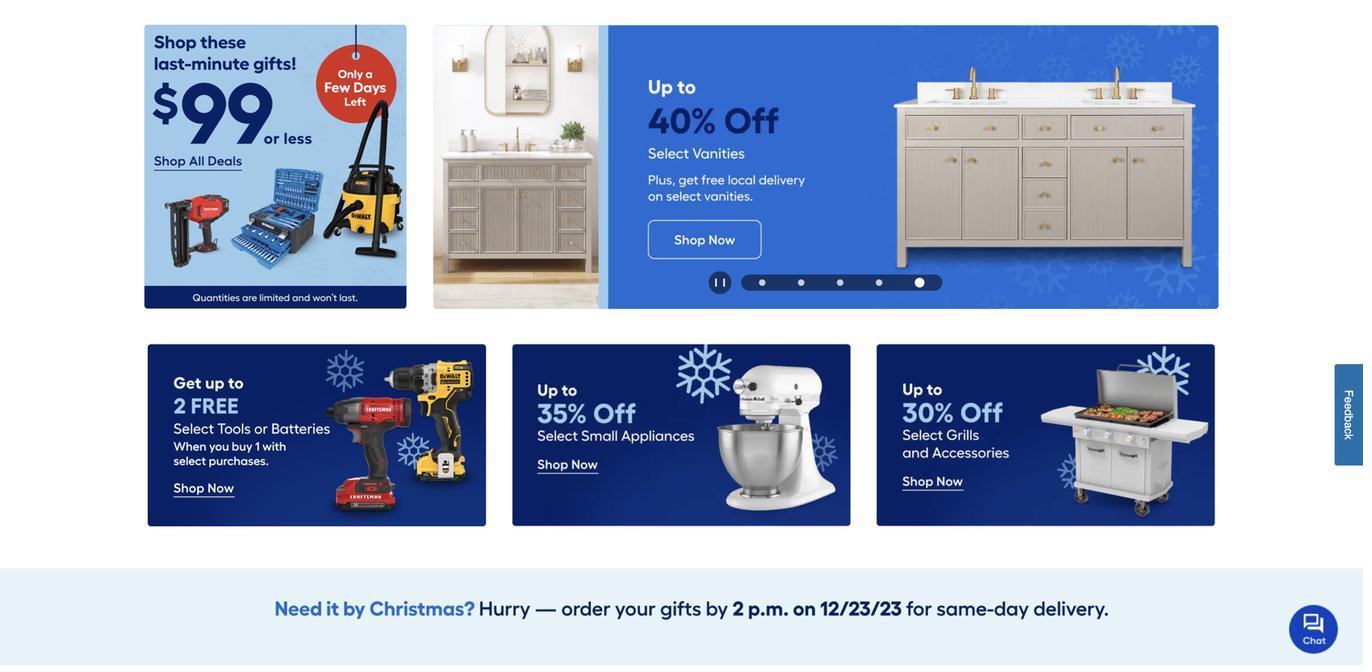 Task type: vqa. For each thing, say whether or not it's contained in the screenshot.
Home Safes
no



Task type: describe. For each thing, give the bounding box(es) containing it.
up to 30 percent off select grills and accessories. image
[[877, 344, 1215, 526]]

scroll to item #1 element
[[743, 279, 782, 286]]

2 e from the top
[[1342, 403, 1355, 410]]

scroll to item #5 element
[[899, 278, 941, 287]]

up to 40 percent off select vanities. plus get free local delivery on select vanities. image
[[432, 25, 1219, 309]]

hurry — order your gifts by 2 p m on 12/23/23 for same-day delivery. image
[[144, 582, 1219, 622]]

d
[[1342, 410, 1355, 416]]

shop these last-minute gifts. $99 or less. quantities are limited and won't last. image
[[144, 25, 406, 309]]

arrow left image
[[446, 167, 462, 183]]

f e e d b a c k
[[1342, 390, 1355, 440]]

1 e from the top
[[1342, 397, 1355, 403]]

f
[[1342, 390, 1355, 397]]

arrow right image
[[1189, 167, 1205, 183]]

chat invite button image
[[1289, 605, 1339, 654]]

b
[[1342, 416, 1355, 422]]

scroll to item #2 element
[[782, 279, 821, 286]]



Task type: locate. For each thing, give the bounding box(es) containing it.
e
[[1342, 397, 1355, 403], [1342, 403, 1355, 410]]

a
[[1342, 422, 1355, 429]]

k
[[1342, 434, 1355, 440]]

f e e d b a c k button
[[1335, 364, 1363, 466]]

e up b
[[1342, 403, 1355, 410]]

scroll to item #4 element
[[860, 279, 899, 286]]

e up d
[[1342, 397, 1355, 403]]

up to 35 percent off select small appliances. image
[[512, 344, 851, 526]]

scroll to item #3 element
[[821, 279, 860, 286]]

get up to 2 free select tools or batteries when you buy 1 with select purchases. image
[[148, 344, 486, 526]]

c
[[1342, 429, 1355, 434]]



